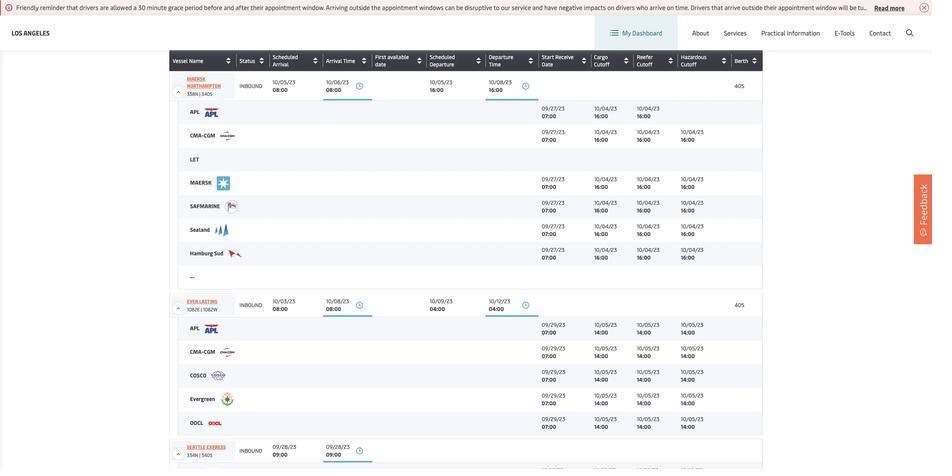 Task type: locate. For each thing, give the bounding box(es) containing it.
evergreen image
[[220, 393, 234, 407]]

| right 336n
[[199, 1, 200, 7]]

cargo cutoff button
[[594, 53, 632, 68]]

scheduled
[[273, 53, 298, 61], [430, 53, 455, 61]]

apl
[[190, 108, 201, 116], [190, 325, 201, 332]]

1 vertical spatial 340s
[[202, 91, 213, 97]]

cutoff inside hazardous cutoff
[[681, 61, 697, 68]]

0 vertical spatial cma-
[[190, 132, 204, 139]]

available
[[388, 53, 409, 61]]

maersk inside maersk northampton 338n | 340s
[[187, 76, 205, 82]]

cutoff inside cargo cutoff button
[[594, 61, 610, 68]]

cutoff for hazardous
[[681, 61, 697, 68]]

2 09/27/23 07:00 from the top
[[542, 128, 565, 143]]

their up practical at the right of page
[[764, 3, 777, 12]]

09/27/23 01:00
[[430, 48, 453, 63]]

3 inbound from the top
[[240, 447, 262, 455]]

| right the 1081e
[[200, 57, 201, 63]]

ever
[[187, 49, 198, 55], [187, 299, 198, 305]]

feedback
[[917, 184, 930, 225]]

to
[[494, 3, 500, 12]]

cutoff inside reefer cutoff
[[637, 61, 653, 68]]

04:00 down '10/09/23'
[[430, 306, 445, 313]]

cma cgm image for let
[[221, 132, 234, 140]]

05:00 inside 10/05/23 05:00
[[489, 56, 504, 63]]

be right can
[[456, 3, 463, 12]]

drivers left who
[[616, 3, 635, 12]]

negative
[[559, 3, 583, 12]]

grace
[[168, 3, 183, 12]]

340s inside button
[[202, 1, 212, 7]]

cma cgm image
[[221, 132, 234, 140], [221, 349, 234, 357]]

1 vertical spatial inbound
[[240, 302, 262, 309]]

1 arrive from the left
[[650, 3, 666, 12]]

1 inbound from the top
[[240, 82, 262, 90]]

2 arrive from the left
[[725, 3, 741, 12]]

safmarine image
[[225, 200, 239, 213]]

/
[[872, 23, 874, 31]]

2 cma-cgm from the top
[[190, 348, 217, 356]]

2 ever from the top
[[187, 299, 198, 305]]

2 inbound from the top
[[240, 302, 262, 309]]

appointment
[[265, 3, 301, 12], [382, 3, 418, 12], [779, 3, 814, 12]]

1 horizontal spatial arrive
[[725, 3, 741, 12]]

friendly
[[16, 3, 39, 12]]

berth button
[[735, 55, 761, 67]]

0 horizontal spatial arrive
[[650, 3, 666, 12]]

sealand image
[[215, 224, 229, 237]]

0 horizontal spatial scheduled
[[273, 53, 298, 61]]

apl down the 338n
[[190, 108, 201, 116]]

2 cma cgm image from the top
[[221, 349, 234, 357]]

1 cma-cgm from the top
[[190, 132, 217, 139]]

1 horizontal spatial 09/28/23 09:00
[[326, 444, 350, 459]]

apl image down maersk northampton 338n | 340s
[[205, 108, 219, 117]]

2 apl from the top
[[190, 325, 201, 332]]

and
[[224, 3, 234, 12], [533, 3, 543, 12]]

04:00 down 10/12/23
[[489, 306, 504, 313]]

1 horizontal spatial 09/28/23
[[326, 444, 350, 451]]

0 horizontal spatial 09/28/23 09:00
[[273, 444, 296, 459]]

4 09/27/23 07:00 from the top
[[542, 199, 565, 214]]

menu
[[803, 23, 818, 31]]

apl down 1082e
[[190, 325, 201, 332]]

apl image
[[205, 108, 219, 117], [205, 325, 219, 334]]

cma-cgm
[[190, 132, 217, 139], [190, 348, 217, 356]]

1 horizontal spatial outside
[[742, 3, 763, 12]]

1 vertical spatial 10/08/23
[[326, 298, 349, 305]]

09/29/23 07:00 for evergreen
[[542, 392, 566, 407]]

1 horizontal spatial 10/08/23
[[489, 79, 512, 86]]

09/29/23 for oocl
[[542, 416, 566, 423]]

cma- for let
[[190, 132, 204, 139]]

e-tools
[[835, 29, 855, 37]]

start receive date button
[[542, 53, 590, 68]]

3 09/29/23 07:00 from the top
[[542, 369, 566, 384]]

0 vertical spatial maersk
[[187, 76, 205, 82]]

05:00 up '10/08/23 16:00'
[[489, 56, 504, 63]]

ever logic 1081e | 1081w
[[187, 49, 216, 63]]

maersk left maersk image
[[190, 179, 213, 186]]

1 scheduled from the left
[[273, 53, 298, 61]]

1 that from the left
[[66, 3, 78, 12]]

appointment up global menu button
[[779, 3, 814, 12]]

date
[[375, 61, 386, 68]]

2 340s from the top
[[202, 91, 213, 97]]

| right the 338n
[[199, 91, 200, 97]]

2 horizontal spatial cutoff
[[681, 61, 697, 68]]

outside up location
[[742, 3, 763, 12]]

that right drivers
[[712, 3, 723, 12]]

1 horizontal spatial their
[[764, 3, 777, 12]]

1 09/29/23 07:00 from the top
[[542, 321, 566, 337]]

ever up 1082e
[[187, 299, 198, 305]]

departure inside scheduled departure
[[430, 61, 454, 68]]

338n
[[187, 91, 198, 97]]

that right reminder
[[66, 3, 78, 12]]

cutoff right start receive date button
[[594, 61, 610, 68]]

07:00 for oocl icon
[[542, 423, 556, 431]]

ever for ever logic 1081e | 1081w
[[187, 49, 198, 55]]

05:00 left service
[[489, 0, 504, 7]]

reefer cutoff button
[[637, 53, 676, 68]]

inbound down status button
[[240, 82, 262, 90]]

on left time.
[[667, 3, 674, 12]]

2 be from the left
[[850, 3, 857, 12]]

3 appointment from the left
[[779, 3, 814, 12]]

1 vertical spatial ever
[[187, 299, 198, 305]]

5 09/29/23 07:00 from the top
[[542, 416, 566, 431]]

08:00 inside 10/03/23 08:00
[[273, 306, 288, 313]]

1 horizontal spatial be
[[850, 3, 857, 12]]

1 and from the left
[[224, 3, 234, 12]]

09/29/23 for cosco
[[542, 369, 566, 376]]

ever for ever lasting 1082e | 1082w
[[187, 299, 198, 305]]

1 horizontal spatial and
[[533, 3, 543, 12]]

their right after
[[251, 3, 264, 12]]

1 cma- from the top
[[190, 132, 204, 139]]

reefer
[[637, 53, 653, 61]]

2 horizontal spatial appointment
[[779, 3, 814, 12]]

2 09:00 from the left
[[326, 451, 341, 459]]

340s down express
[[202, 452, 212, 459]]

0 horizontal spatial 09:00
[[273, 451, 288, 459]]

period
[[185, 3, 203, 12]]

0 vertical spatial cgm
[[204, 132, 215, 139]]

1 cutoff from the left
[[594, 61, 610, 68]]

3 cutoff from the left
[[681, 61, 697, 68]]

3 340s from the top
[[202, 452, 212, 459]]

09/26/23
[[273, 48, 296, 55]]

4 09/29/23 07:00 from the top
[[542, 392, 566, 407]]

2 04:00 from the left
[[489, 306, 504, 313]]

2 vertical spatial inbound
[[240, 447, 262, 455]]

inbound right express
[[240, 447, 262, 455]]

arrive
[[650, 3, 666, 12], [725, 3, 741, 12]]

outside left the "the"
[[349, 3, 370, 12]]

1 vertical spatial 405
[[735, 82, 745, 90]]

2 scheduled from the left
[[430, 53, 455, 61]]

| inside "ever lasting 1082e | 1082w"
[[201, 307, 202, 313]]

340s inside seattle express 334n | 340s
[[202, 452, 212, 459]]

0 vertical spatial apl
[[190, 108, 201, 116]]

arrival up 10/06/23
[[326, 57, 342, 64]]

2 vertical spatial 405
[[735, 302, 745, 309]]

1 horizontal spatial drivers
[[616, 3, 635, 12]]

outside
[[349, 3, 370, 12], [742, 3, 763, 12]]

340s for 10/05/23
[[202, 91, 213, 97]]

time
[[343, 57, 355, 64], [489, 61, 501, 68]]

scheduled arrival
[[273, 53, 298, 68]]

maersk
[[187, 76, 205, 82], [190, 179, 213, 186]]

anl image
[[205, 468, 219, 469]]

| right 334n
[[199, 452, 200, 459]]

1 vertical spatial apl image
[[205, 325, 219, 334]]

09/29/23
[[326, 48, 350, 55], [542, 321, 566, 329], [542, 345, 566, 352], [542, 369, 566, 376], [542, 392, 566, 399], [542, 416, 566, 423]]

arrival down the 09/26/23
[[273, 61, 289, 68]]

2 their from the left
[[764, 3, 777, 12]]

cma-cgm up let in the left of the page
[[190, 132, 217, 139]]

404
[[735, 24, 745, 31]]

maersk image
[[217, 176, 231, 191]]

drivers left 'are'
[[80, 3, 98, 12]]

1 vertical spatial maersk
[[190, 179, 213, 186]]

09/29/23 for evergreen
[[542, 392, 566, 399]]

09/29/23 07:00 for apl
[[542, 321, 566, 337]]

0 vertical spatial 10/08/23
[[489, 79, 512, 86]]

disruptive
[[465, 3, 492, 12]]

1 ever from the top
[[187, 49, 198, 55]]

express
[[207, 444, 226, 451]]

1 horizontal spatial scheduled
[[430, 53, 455, 61]]

10/06/23
[[326, 79, 349, 86]]

cma- up cosco
[[190, 348, 204, 356]]

340s down northampton
[[202, 91, 213, 97]]

0 vertical spatial ever
[[187, 49, 198, 55]]

09/27/23
[[430, 48, 453, 55], [542, 105, 565, 112], [542, 128, 565, 136], [542, 176, 565, 183], [542, 199, 565, 207], [542, 223, 565, 230], [542, 246, 565, 254]]

apl image for let
[[205, 108, 219, 117]]

1 horizontal spatial 09:00
[[326, 451, 341, 459]]

0 horizontal spatial time
[[343, 57, 355, 64]]

1 their from the left
[[251, 3, 264, 12]]

oocl
[[190, 420, 204, 427]]

inbound for 10/05/23
[[240, 82, 262, 90]]

arrival
[[326, 57, 342, 64], [273, 61, 289, 68]]

cma- up let in the left of the page
[[190, 132, 204, 139]]

1 vertical spatial cma-
[[190, 348, 204, 356]]

2 cgm from the top
[[204, 348, 215, 356]]

| inside seattle express 334n | 340s
[[199, 452, 200, 459]]

| right 1082e
[[201, 307, 202, 313]]

appointment left window. on the left of the page
[[265, 3, 301, 12]]

ever inside ever logic 1081e | 1081w
[[187, 49, 198, 55]]

practical
[[762, 29, 786, 37]]

17:00
[[273, 56, 286, 63]]

09/27/23 07:00 for safmarine
[[542, 199, 565, 214]]

maersk up northampton
[[187, 76, 205, 82]]

1 horizontal spatial that
[[712, 3, 723, 12]]

1 vertical spatial 05:00
[[489, 56, 504, 63]]

hazardous cutoff button
[[681, 53, 730, 68]]

departure up 10/05/23 16:00
[[430, 61, 454, 68]]

cgm
[[204, 132, 215, 139], [204, 348, 215, 356]]

los angeles
[[12, 28, 50, 37]]

08:00 inside 10/08/23 08:00
[[326, 306, 341, 313]]

2 405 from the top
[[735, 82, 745, 90]]

04:00 inside the 10/12/23 04:00
[[489, 306, 504, 313]]

1 09:00 from the left
[[273, 451, 288, 459]]

0 vertical spatial cma cgm image
[[221, 132, 234, 140]]

hamburg sud image
[[229, 250, 243, 258]]

0 horizontal spatial drivers
[[80, 3, 98, 12]]

0 vertical spatial inbound
[[240, 82, 262, 90]]

3 405 from the top
[[735, 302, 745, 309]]

2 outside from the left
[[742, 3, 763, 12]]

time inside departure time
[[489, 61, 501, 68]]

07:00 for safmarine image at top left
[[542, 207, 556, 214]]

2 cutoff from the left
[[637, 61, 653, 68]]

e-
[[835, 29, 841, 37]]

5 09/27/23 07:00 from the top
[[542, 223, 565, 238]]

1 405 from the top
[[735, 52, 745, 59]]

1 vertical spatial apl
[[190, 325, 201, 332]]

0 horizontal spatial 09/28/23
[[273, 444, 296, 451]]

10/05/23 16:00
[[430, 79, 453, 94]]

1 apl image from the top
[[205, 108, 219, 117]]

and left have
[[533, 3, 543, 12]]

1 horizontal spatial departure
[[489, 53, 514, 61]]

switch location
[[715, 22, 759, 31]]

services button
[[724, 15, 747, 50]]

2 vertical spatial 340s
[[202, 452, 212, 459]]

scheduled inside button
[[430, 53, 455, 61]]

0 horizontal spatial be
[[456, 3, 463, 12]]

0 horizontal spatial that
[[66, 3, 78, 12]]

04:00 for 10/09/23 04:00
[[430, 306, 445, 313]]

departure up '10/08/23 16:00'
[[489, 53, 514, 61]]

scheduled inside button
[[273, 53, 298, 61]]

1 vertical spatial cgm
[[204, 348, 215, 356]]

cma-cgm for cosco
[[190, 348, 217, 356]]

time right the 13:00
[[343, 57, 355, 64]]

2 cma- from the top
[[190, 348, 204, 356]]

340s right 336n
[[202, 1, 212, 7]]

logic
[[199, 49, 212, 55]]

1 340s from the top
[[202, 1, 212, 7]]

arrive right who
[[650, 3, 666, 12]]

0 vertical spatial 340s
[[202, 1, 212, 7]]

1 apl from the top
[[190, 108, 201, 116]]

0 horizontal spatial 04:00
[[430, 306, 445, 313]]

drivers
[[80, 3, 98, 12], [616, 3, 635, 12]]

2 09/29/23 07:00 from the top
[[542, 345, 566, 360]]

scheduled for arrival
[[273, 53, 298, 61]]

after
[[236, 3, 249, 12]]

| inside maersk northampton 338n | 340s
[[199, 91, 200, 97]]

1 vertical spatial cma cgm image
[[221, 349, 234, 357]]

0 horizontal spatial their
[[251, 3, 264, 12]]

340s inside maersk northampton 338n | 340s
[[202, 91, 213, 97]]

time up '10/08/23 16:00'
[[489, 61, 501, 68]]

cutoff right reefer cutoff button
[[681, 61, 697, 68]]

07:00 for evergreen image at the bottom of the page
[[542, 400, 556, 407]]

09/29/23 07:00 for cosco
[[542, 369, 566, 384]]

their
[[251, 3, 264, 12], [764, 3, 777, 12]]

0 horizontal spatial appointment
[[265, 3, 301, 12]]

1 horizontal spatial cutoff
[[637, 61, 653, 68]]

1 09/27/23 07:00 from the top
[[542, 105, 565, 120]]

1081w
[[202, 57, 216, 63]]

who
[[637, 3, 648, 12]]

10/04/23
[[594, 105, 617, 112], [637, 105, 660, 112], [594, 128, 617, 136], [637, 128, 660, 136], [681, 128, 704, 136], [594, 176, 617, 183], [637, 176, 660, 183], [681, 176, 704, 183], [594, 199, 617, 207], [637, 199, 660, 207], [681, 199, 704, 207], [594, 223, 617, 230], [637, 223, 660, 230], [681, 223, 704, 230], [594, 246, 617, 254], [637, 246, 660, 254], [681, 246, 704, 254]]

16:00
[[430, 86, 444, 94], [489, 86, 503, 94], [594, 113, 608, 120], [637, 113, 651, 120], [594, 136, 608, 143], [637, 136, 651, 143], [681, 136, 695, 143], [594, 183, 608, 191], [637, 183, 651, 191], [681, 183, 695, 191], [594, 207, 608, 214], [637, 207, 651, 214], [681, 207, 695, 214], [594, 230, 608, 238], [637, 230, 651, 238], [681, 230, 695, 238], [594, 254, 608, 261], [637, 254, 651, 261], [681, 254, 695, 261]]

appointment right the "the"
[[382, 3, 418, 12]]

1 04:00 from the left
[[430, 306, 445, 313]]

scheduled arrival button
[[273, 53, 321, 68]]

arrive up switch location button
[[725, 3, 741, 12]]

0 horizontal spatial on
[[608, 3, 615, 12]]

13:00
[[326, 56, 340, 63]]

1 horizontal spatial appointment
[[382, 3, 418, 12]]

receive
[[903, 3, 922, 12]]

0 horizontal spatial and
[[224, 3, 234, 12]]

apl image down 1082w at the left of the page
[[205, 325, 219, 334]]

0 vertical spatial 05:00
[[489, 0, 504, 7]]

lasting
[[199, 299, 218, 305]]

0 horizontal spatial outside
[[349, 3, 370, 12]]

location
[[735, 22, 759, 31]]

1 horizontal spatial time
[[489, 61, 501, 68]]

be right "will"
[[850, 3, 857, 12]]

0 horizontal spatial departure
[[430, 61, 454, 68]]

cma-cgm up cosco
[[190, 348, 217, 356]]

1 vertical spatial cma-cgm
[[190, 348, 217, 356]]

0 horizontal spatial 10/08/23
[[326, 298, 349, 305]]

2 05:00 from the top
[[489, 56, 504, 63]]

07:00 for cosco icon
[[542, 376, 556, 384]]

account
[[895, 23, 918, 31]]

read
[[875, 3, 889, 12]]

-
[[190, 274, 192, 281], [192, 274, 195, 281]]

0 vertical spatial apl image
[[205, 108, 219, 117]]

oocl image
[[208, 421, 222, 426]]

10/08/23 for 08:00
[[326, 298, 349, 305]]

1081e
[[187, 57, 199, 63]]

0 horizontal spatial cutoff
[[594, 61, 610, 68]]

08:00 inside the 10/06/23 08:00
[[326, 86, 341, 94]]

cutoff down my dashboard
[[637, 61, 653, 68]]

inbound left 10/03/23 08:00
[[240, 302, 262, 309]]

the
[[371, 3, 381, 12]]

04:00 inside 10/09/23 04:00
[[430, 306, 445, 313]]

2 apl image from the top
[[205, 325, 219, 334]]

ever inside "ever lasting 1082e | 1082w"
[[187, 299, 198, 305]]

on right impacts
[[608, 3, 615, 12]]

away. to
[[878, 3, 901, 12]]

working
[[240, 52, 263, 59]]

08:00 inside 10/05/23 08:00
[[273, 86, 288, 94]]

1 - from the left
[[190, 274, 192, 281]]

reminder
[[40, 3, 65, 12]]

0 vertical spatial cma-cgm
[[190, 132, 217, 139]]

1 horizontal spatial on
[[667, 3, 674, 12]]

04:00
[[430, 306, 445, 313], [489, 306, 504, 313]]

first available date
[[375, 53, 409, 68]]

tools
[[841, 29, 855, 37]]

1 cgm from the top
[[204, 132, 215, 139]]

1 appointment from the left
[[265, 3, 301, 12]]

1 horizontal spatial 04:00
[[489, 306, 504, 313]]

0 vertical spatial 405
[[735, 52, 745, 59]]

time inside button
[[343, 57, 355, 64]]

and left after
[[224, 3, 234, 12]]

1 cma cgm image from the top
[[221, 132, 234, 140]]

on
[[608, 3, 615, 12], [667, 3, 674, 12]]

6 09/27/23 07:00 from the top
[[542, 246, 565, 261]]

ever up the 1081e
[[187, 49, 198, 55]]

09:00
[[273, 451, 288, 459], [326, 451, 341, 459]]

0 horizontal spatial arrival
[[273, 61, 289, 68]]

3 09/27/23 07:00 from the top
[[542, 176, 565, 191]]



Task type: vqa. For each thing, say whether or not it's contained in the screenshot.


Task type: describe. For each thing, give the bounding box(es) containing it.
340s for 09/28/23
[[202, 452, 212, 459]]

scheduled departure button
[[430, 53, 484, 68]]

first available date button
[[375, 53, 425, 68]]

1 05:00 from the top
[[489, 0, 504, 7]]

apl for cosco
[[190, 325, 201, 332]]

1 drivers from the left
[[80, 3, 98, 12]]

16:00 inside 10/05/23 16:00
[[430, 86, 444, 94]]

2 09/28/23 from the left
[[326, 444, 350, 451]]

cgm for let
[[204, 132, 215, 139]]

1 be from the left
[[456, 3, 463, 12]]

09/29/23 for cma-cgm
[[542, 345, 566, 352]]

friendly reminder that drivers are allowed a 30 minute grace period before and after their appointment window. arriving outside the appointment windows can be disruptive to our service and have negative impacts on drivers who arrive on time. drivers that arrive outside their appointment window will be turned away. to receive futu
[[16, 3, 932, 12]]

a
[[133, 3, 137, 12]]

futu
[[924, 3, 932, 12]]

my
[[623, 29, 631, 37]]

336n
[[187, 1, 198, 7]]

cma- for cosco
[[190, 348, 204, 356]]

scheduled for departure
[[430, 53, 455, 61]]

hamburg
[[190, 250, 213, 257]]

2 - from the left
[[192, 274, 195, 281]]

global
[[783, 23, 801, 31]]

1 horizontal spatial arrival
[[326, 57, 342, 64]]

09/29/23 07:00 for cma-cgm
[[542, 345, 566, 360]]

07:00 for hamburg sud icon
[[542, 254, 556, 261]]

cutoff for reefer
[[637, 61, 653, 68]]

08:00 for 10/05/23 08:00
[[273, 86, 288, 94]]

2 on from the left
[[667, 3, 674, 12]]

405 for 10/05/23
[[735, 302, 745, 309]]

10/03/23
[[273, 298, 295, 305]]

1 on from the left
[[608, 3, 615, 12]]

| for 10/03/23 08:00
[[201, 307, 202, 313]]

cargo cutoff
[[594, 53, 610, 68]]

07:00 for apl icon for cosco
[[542, 329, 556, 337]]

09/29/23 for apl
[[542, 321, 566, 329]]

vessel name button
[[173, 55, 235, 67]]

--
[[190, 274, 195, 281]]

feedback button
[[914, 175, 932, 244]]

cutoff for cargo
[[594, 61, 610, 68]]

09/29/23 13:00
[[326, 48, 350, 63]]

336n | 340s
[[187, 1, 212, 7]]

2 drivers from the left
[[616, 3, 635, 12]]

our
[[501, 3, 510, 12]]

18:00
[[273, 0, 287, 7]]

time for departure time
[[489, 61, 501, 68]]

| inside ever logic 1081e | 1081w
[[200, 57, 201, 63]]

1 09/28/23 09:00 from the left
[[273, 444, 296, 459]]

09/27/23 for sealand
[[542, 223, 565, 230]]

about button
[[693, 15, 710, 50]]

windows
[[419, 3, 444, 12]]

maersk for maersk
[[190, 179, 213, 186]]

| for 09/28/23 09:00
[[199, 452, 200, 459]]

02:00
[[430, 0, 445, 7]]

07:00 for maersk image
[[542, 183, 556, 191]]

seattle express 334n | 340s
[[187, 444, 226, 459]]

start
[[542, 53, 554, 61]]

1 09/28/23 from the left
[[273, 444, 296, 451]]

seattle
[[187, 444, 206, 451]]

09/26/23 17:00
[[273, 48, 296, 63]]

| inside button
[[199, 1, 200, 7]]

allowed
[[110, 3, 132, 12]]

inbound for 10/03/23
[[240, 302, 262, 309]]

read more
[[875, 3, 905, 12]]

status
[[240, 57, 255, 64]]

information
[[787, 29, 820, 37]]

09/27/23 for safmarine
[[542, 199, 565, 207]]

evergreen
[[190, 395, 216, 403]]

cgm for cosco
[[204, 348, 215, 356]]

2 and from the left
[[533, 3, 543, 12]]

09/27/23 07:00 for sealand
[[542, 223, 565, 238]]

apl image for cosco
[[205, 325, 219, 334]]

login / create account
[[855, 23, 918, 31]]

vessel
[[173, 57, 188, 64]]

arrival inside scheduled arrival
[[273, 61, 289, 68]]

global menu button
[[766, 15, 826, 38]]

departure inside departure time 'button'
[[489, 53, 514, 61]]

drivers
[[691, 3, 710, 12]]

los
[[12, 28, 22, 37]]

1082w
[[203, 307, 218, 313]]

login
[[855, 23, 870, 31]]

will
[[839, 3, 848, 12]]

angeles
[[23, 28, 50, 37]]

08:00 for 10/03/23 08:00
[[273, 306, 288, 313]]

maersk for maersk northampton 338n | 340s
[[187, 76, 205, 82]]

before
[[204, 3, 222, 12]]

09/27/23 07:00 for maersk
[[542, 176, 565, 191]]

close alert image
[[920, 3, 929, 12]]

window
[[816, 3, 837, 12]]

09/27/23 for apl
[[542, 105, 565, 112]]

10/05/23 05:00
[[489, 48, 512, 63]]

cma-cgm for let
[[190, 132, 217, 139]]

arriving
[[326, 3, 348, 12]]

e-tools button
[[835, 15, 855, 50]]

cma cgm image for cosco
[[221, 349, 234, 357]]

07:00 for cosco's cma cgm icon
[[542, 353, 556, 360]]

scheduled departure
[[430, 53, 455, 68]]

impacts
[[584, 3, 606, 12]]

berth
[[735, 57, 749, 64]]

2 appointment from the left
[[382, 3, 418, 12]]

| for 10/05/23 08:00
[[199, 91, 200, 97]]

07:00 for sealand icon
[[542, 230, 556, 238]]

30
[[138, 3, 146, 12]]

08:00 for 10/06/23 08:00
[[326, 86, 341, 94]]

16:00 inside '10/08/23 16:00'
[[489, 86, 503, 94]]

04:00 for 10/12/23 04:00
[[489, 306, 504, 313]]

service
[[512, 3, 531, 12]]

status button
[[240, 55, 268, 67]]

my dashboard button
[[610, 15, 662, 50]]

ever lasting 1082e | 1082w
[[187, 299, 218, 313]]

10/03/23 08:00
[[273, 298, 295, 313]]

apl for let
[[190, 108, 201, 116]]

10/08/23 for 16:00
[[489, 79, 512, 86]]

switch
[[715, 22, 733, 31]]

10/09/23 04:00
[[430, 298, 453, 313]]

10/12/23
[[489, 298, 510, 305]]

time for arrival time
[[343, 57, 355, 64]]

turned
[[858, 3, 877, 12]]

time.
[[675, 3, 689, 12]]

08:00 for 10/08/23 08:00
[[326, 306, 341, 313]]

hazardous
[[681, 53, 707, 61]]

sealand
[[190, 226, 211, 233]]

cargo
[[594, 53, 608, 61]]

2 that from the left
[[712, 3, 723, 12]]

contact button
[[870, 15, 891, 50]]

my dashboard
[[623, 29, 662, 37]]

sud
[[214, 250, 224, 257]]

1082e
[[187, 307, 200, 313]]

2 09/28/23 09:00 from the left
[[326, 444, 350, 459]]

let
[[190, 156, 199, 163]]

practical information
[[762, 29, 820, 37]]

10/05/23 08:00
[[273, 79, 295, 94]]

405 for 10/04/23
[[735, 82, 745, 90]]

receive
[[555, 53, 574, 61]]

10/12/23 04:00
[[489, 298, 510, 313]]

los angeles link
[[12, 28, 50, 38]]

09/29/23 07:00 for oocl
[[542, 416, 566, 431]]

start receive date
[[542, 53, 574, 68]]

09/27/23 07:00 for hamburg sud
[[542, 246, 565, 261]]

09/27/23 07:00 for apl
[[542, 105, 565, 120]]

departure time
[[489, 53, 514, 68]]

01:00
[[430, 56, 444, 63]]

09/27/23 for hamburg sud
[[542, 246, 565, 254]]

1 outside from the left
[[349, 3, 370, 12]]

maersk northampton 338n | 340s
[[187, 76, 221, 97]]

07:00 for apl icon associated with let
[[542, 113, 556, 120]]

arrival time button
[[326, 55, 370, 67]]

cosco image
[[211, 372, 225, 381]]

inbound for 09/28/23
[[240, 447, 262, 455]]

have
[[544, 3, 558, 12]]

09/27/23 for maersk
[[542, 176, 565, 183]]

can
[[445, 3, 455, 12]]



